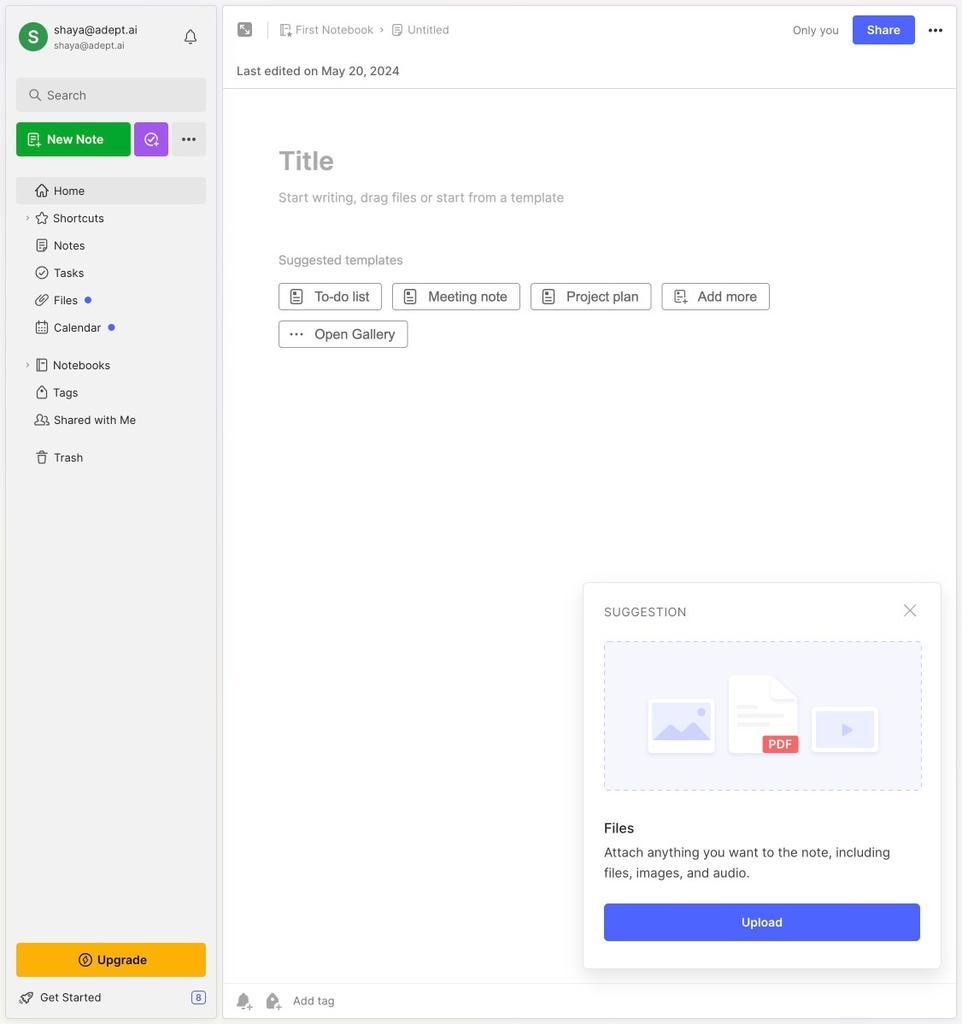 Task type: describe. For each thing, give the bounding box(es) containing it.
Add tag field
[[291, 993, 420, 1008]]

expand notebooks image
[[22, 360, 32, 370]]

more actions image
[[926, 20, 946, 41]]

Help and Learning task checklist field
[[6, 984, 216, 1011]]

Note Editor text field
[[223, 88, 957, 983]]

click to collapse image
[[216, 992, 229, 1013]]

tree inside main 'element'
[[6, 167, 216, 927]]

main element
[[0, 0, 222, 1024]]

add tag image
[[262, 991, 283, 1011]]

none search field inside main 'element'
[[47, 85, 183, 105]]

Account field
[[16, 20, 137, 54]]

add a reminder image
[[233, 991, 254, 1011]]



Task type: vqa. For each thing, say whether or not it's contained in the screenshot.
THE 'SEARCH' TEXT BOX
yes



Task type: locate. For each thing, give the bounding box(es) containing it.
None search field
[[47, 85, 183, 105]]

Search text field
[[47, 87, 183, 103]]

More actions field
[[926, 19, 946, 41]]

tree
[[6, 167, 216, 927]]

note window element
[[222, 5, 957, 1023]]

expand note image
[[235, 20, 256, 40]]



